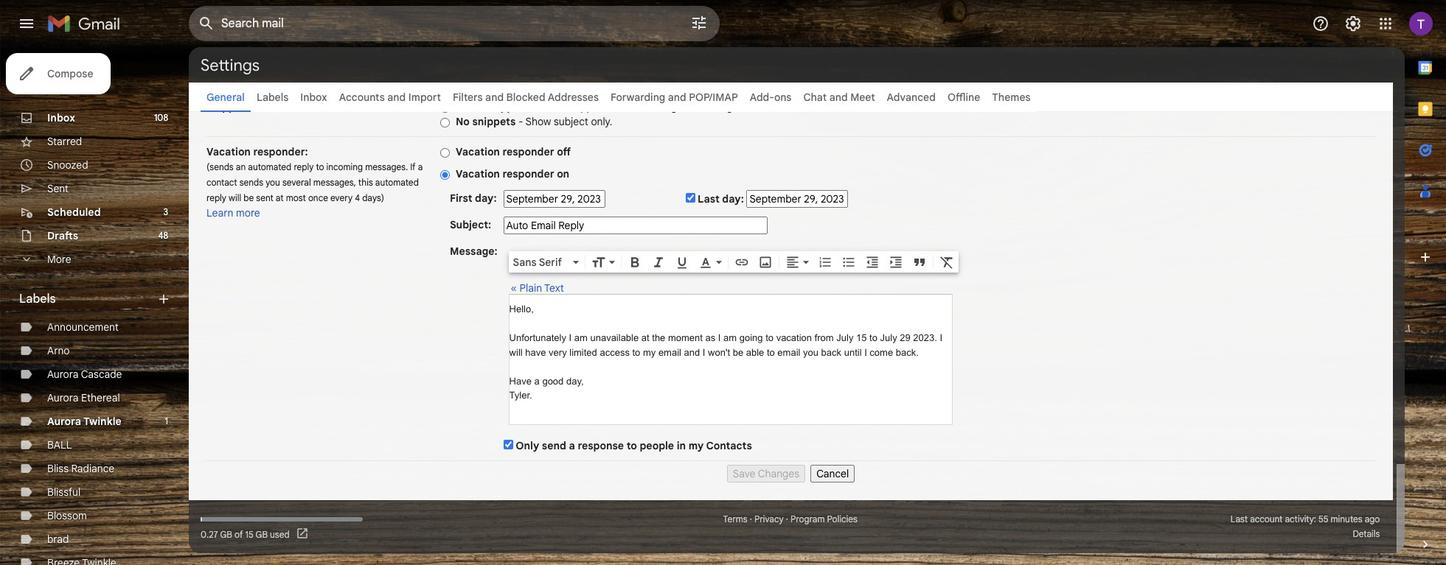 Task type: locate. For each thing, give the bounding box(es) containing it.
the left moment
[[652, 333, 666, 344]]

contact
[[207, 177, 237, 188]]

0 horizontal spatial labels
[[19, 292, 56, 307]]

advanced link
[[887, 91, 936, 104]]

labels navigation
[[0, 47, 189, 566]]

2 july from the left
[[881, 333, 898, 344]]

contacts
[[707, 440, 752, 453]]

0 horizontal spatial my
[[643, 347, 656, 358]]

3 aurora from the top
[[47, 415, 81, 429]]

1 vertical spatial at
[[642, 333, 650, 344]]

navigation
[[207, 462, 1376, 483]]

chat
[[804, 91, 827, 104]]

No snippets radio
[[440, 117, 450, 128]]

advanced
[[887, 91, 936, 104]]

0 horizontal spatial will
[[229, 193, 241, 204]]

support image
[[1313, 15, 1330, 32]]

vacation inside vacation responder: (sends an automated reply to incoming messages. if a contact sends you several messages, this automated reply will be sent at most once every 4 days) learn more
[[207, 145, 251, 159]]

1 vertical spatial last
[[1231, 514, 1248, 525]]

15 up until
[[857, 333, 867, 344]]

my right the in on the left bottom of page
[[689, 440, 704, 453]]

have a good day, tyler.
[[510, 376, 584, 401]]

indent more ‪(⌘])‬ image
[[889, 255, 904, 270]]

29
[[900, 333, 911, 344]]

0 horizontal spatial gb
[[220, 529, 232, 540]]

1 vertical spatial of
[[235, 529, 243, 540]]

vacation for vacation responder: (sends an automated reply to incoming messages. if a contact sends you several messages, this automated reply will be sent at most once every 4 days) learn more
[[207, 145, 251, 159]]

and right chat
[[830, 91, 848, 104]]

last for last day:
[[698, 193, 720, 206]]

0 vertical spatial be
[[244, 193, 254, 204]]

0 vertical spatial -
[[532, 100, 537, 114]]

last inside last account activity: 55 minutes ago details
[[1231, 514, 1248, 525]]

inbox up starred link
[[47, 111, 75, 125]]

inbox right labels link
[[300, 91, 327, 104]]

footer
[[189, 513, 1394, 542]]

1 horizontal spatial you
[[803, 347, 819, 358]]

vacation right vacation responder off radio
[[456, 145, 500, 159]]

1 horizontal spatial gb
[[256, 529, 268, 540]]

filters and blocked addresses link
[[453, 91, 599, 104]]

0 vertical spatial 15
[[857, 333, 867, 344]]

·
[[750, 514, 752, 525], [786, 514, 789, 525]]

send
[[542, 440, 567, 453]]

activity:
[[1286, 514, 1317, 525]]

0 vertical spatial labels
[[257, 91, 289, 104]]

most
[[286, 193, 306, 204]]

1 horizontal spatial be
[[733, 347, 744, 358]]

july
[[837, 333, 854, 344], [881, 333, 898, 344]]

1 horizontal spatial my
[[689, 440, 704, 453]]

and left import
[[388, 91, 406, 104]]

First day: text field
[[504, 190, 605, 208]]

at right the unavailable
[[642, 333, 650, 344]]

1 horizontal spatial inbox link
[[300, 91, 327, 104]]

-
[[532, 100, 537, 114], [519, 115, 523, 128]]

2 vertical spatial a
[[569, 440, 575, 453]]

snippets right no
[[473, 115, 516, 128]]

advanced search options image
[[685, 8, 714, 38]]

labels link
[[257, 91, 289, 104]]

incoming
[[327, 162, 363, 173]]

1 horizontal spatial a
[[535, 376, 540, 387]]

0 vertical spatial at
[[276, 193, 284, 204]]

aurora cascade link
[[47, 368, 122, 381]]

(sends
[[207, 162, 234, 173]]

vacation up (sends
[[207, 145, 251, 159]]

1 horizontal spatial -
[[532, 100, 537, 114]]

aurora up ball link
[[47, 415, 81, 429]]

0 horizontal spatial day:
[[475, 192, 497, 205]]

follow link to manage storage image
[[296, 528, 310, 542]]

1 vertical spatial -
[[519, 115, 523, 128]]

2 gb from the left
[[256, 529, 268, 540]]

0 vertical spatial the
[[623, 100, 638, 114]]

serif
[[539, 256, 562, 269]]

subject:
[[450, 218, 491, 232]]

vacation up the first day:
[[456, 167, 500, 181]]

i right as
[[719, 333, 721, 344]]

brad link
[[47, 533, 69, 547]]

be left able
[[733, 347, 744, 358]]

Only send a response to people in my Contacts checkbox
[[504, 440, 513, 450]]

day: for first day:
[[475, 192, 497, 205]]

1 horizontal spatial reply
[[294, 162, 314, 173]]

quote ‪(⌘⇧9)‬ image
[[912, 255, 927, 270]]

2 am from the left
[[724, 333, 737, 344]]

forwarding and pop/imap
[[611, 91, 738, 104]]

tyler.
[[510, 390, 532, 401]]

automated down responder:
[[248, 162, 292, 173]]

have
[[510, 376, 532, 387]]

and down moment
[[684, 347, 700, 358]]

day:
[[475, 192, 497, 205], [723, 193, 744, 206]]

1 horizontal spatial day:
[[723, 193, 744, 206]]

forwarding and pop/imap link
[[611, 91, 738, 104]]

0 vertical spatial will
[[229, 193, 241, 204]]

my right access
[[643, 347, 656, 358]]

1 horizontal spatial will
[[510, 347, 523, 358]]

0 horizontal spatial 15
[[245, 529, 254, 540]]

reply up the learn
[[207, 193, 226, 204]]

save changes
[[733, 468, 800, 481]]

and left pop/imap
[[668, 91, 687, 104]]

show up "no snippets - show subject only."
[[539, 100, 565, 114]]

1 vertical spatial be
[[733, 347, 744, 358]]

0 horizontal spatial ·
[[750, 514, 752, 525]]

0 vertical spatial of
[[610, 100, 620, 114]]

15 inside footer
[[245, 529, 254, 540]]

1 horizontal spatial ·
[[786, 514, 789, 525]]

0 horizontal spatial inbox link
[[47, 111, 75, 125]]

1 horizontal spatial at
[[642, 333, 650, 344]]

email down 'vacation'
[[778, 347, 801, 358]]

a inside the have a good day, tyler.
[[535, 376, 540, 387]]

blossom link
[[47, 510, 87, 523]]

labels inside 'navigation'
[[19, 292, 56, 307]]

aurora up aurora twinkle
[[47, 392, 79, 405]]

cancel
[[817, 468, 849, 481]]

responder
[[503, 145, 554, 159], [503, 167, 554, 181]]

my inside unfortunately i am unavailable at the moment as i am going to vacation from july 15 to july 29 2023. i will have very limited access to my email and i won't be able to email you back until i come back.
[[643, 347, 656, 358]]

will up learn more 'link'
[[229, 193, 241, 204]]

1 horizontal spatial inbox
[[300, 91, 327, 104]]

1 vertical spatial reply
[[207, 193, 226, 204]]

gb right 0.27 at the left
[[220, 529, 232, 540]]

1 vertical spatial labels
[[19, 292, 56, 307]]

0 vertical spatial last
[[698, 193, 720, 206]]

1 vertical spatial the
[[652, 333, 666, 344]]

0 horizontal spatial july
[[837, 333, 854, 344]]

show up no
[[456, 100, 483, 114]]

0 horizontal spatial inbox
[[47, 111, 75, 125]]

1 vertical spatial my
[[689, 440, 704, 453]]

1 vertical spatial inbox link
[[47, 111, 75, 125]]

1 horizontal spatial 15
[[857, 333, 867, 344]]

0 horizontal spatial you
[[266, 177, 280, 188]]

of up only.
[[610, 100, 620, 114]]

good
[[543, 376, 564, 387]]

labels right snippets:
[[257, 91, 289, 104]]

starred
[[47, 135, 82, 148]]

to right able
[[767, 347, 775, 358]]

Subject text field
[[504, 217, 768, 235]]

2 vertical spatial aurora
[[47, 415, 81, 429]]

email
[[659, 347, 682, 358], [778, 347, 801, 358]]

0 vertical spatial automated
[[248, 162, 292, 173]]

1 horizontal spatial the
[[652, 333, 666, 344]]

will inside vacation responder: (sends an automated reply to incoming messages. if a contact sends you several messages, this automated reply will be sent at most once every 4 days) learn more
[[229, 193, 241, 204]]

very
[[549, 347, 567, 358]]

last left account
[[1231, 514, 1248, 525]]

come
[[870, 347, 894, 358]]

Show snippets radio
[[440, 102, 450, 113]]

1 horizontal spatial automated
[[375, 177, 419, 188]]

- up "no snippets - show subject only."
[[532, 100, 537, 114]]

Vacation responder on radio
[[440, 170, 450, 181]]

day: right last day: checkbox
[[723, 193, 744, 206]]

0 horizontal spatial reply
[[207, 193, 226, 204]]

link ‪(⌘k)‬ image
[[735, 255, 749, 270]]

0 horizontal spatial of
[[235, 529, 243, 540]]

no
[[456, 115, 470, 128]]

aurora cascade
[[47, 368, 122, 381]]

reply up 'several'
[[294, 162, 314, 173]]

unfortunately i am unavailable at the moment as i am going to vacation from july 15 to july 29 2023. i will have very limited access to my email and i won't be able to email you back until i come back.
[[510, 333, 943, 358]]

at inside vacation responder: (sends an automated reply to incoming messages. if a contact sends you several messages, this automated reply will be sent at most once every 4 days) learn more
[[276, 193, 284, 204]]

you down "from"
[[803, 347, 819, 358]]

add-
[[750, 91, 775, 104]]

july up until
[[837, 333, 854, 344]]

filters
[[453, 91, 483, 104]]

be
[[244, 193, 254, 204], [733, 347, 744, 358]]

numbered list ‪(⌘⇧7)‬ image
[[818, 255, 833, 270]]

snippets up "no snippets - show subject only."
[[486, 100, 529, 114]]

limited
[[570, 347, 597, 358]]

inbox link up starred link
[[47, 111, 75, 125]]

0 vertical spatial aurora
[[47, 368, 79, 381]]

1 responder from the top
[[503, 145, 554, 159]]

1 gb from the left
[[220, 529, 232, 540]]

0 vertical spatial you
[[266, 177, 280, 188]]

email down moment
[[659, 347, 682, 358]]

2 · from the left
[[786, 514, 789, 525]]

Last day: text field
[[747, 190, 849, 208]]

and for forwarding
[[668, 91, 687, 104]]

tab list
[[1405, 47, 1447, 513]]

scheduled link
[[47, 206, 101, 219]]

Last day: checkbox
[[686, 193, 695, 203]]

1 horizontal spatial july
[[881, 333, 898, 344]]

blocked
[[507, 91, 546, 104]]

at right sent
[[276, 193, 284, 204]]

i left the won't
[[703, 347, 706, 358]]

1 aurora from the top
[[47, 368, 79, 381]]

responder up vacation responder on
[[503, 145, 554, 159]]

1 horizontal spatial am
[[724, 333, 737, 344]]

aurora down arno
[[47, 368, 79, 381]]

0 vertical spatial responder
[[503, 145, 554, 159]]

compose button
[[6, 53, 111, 94]]

a
[[418, 162, 423, 173], [535, 376, 540, 387], [569, 440, 575, 453]]

vacation for vacation responder on
[[456, 167, 500, 181]]

a right 'if' at the top left
[[418, 162, 423, 173]]

0 horizontal spatial email
[[659, 347, 682, 358]]

and
[[388, 91, 406, 104], [486, 91, 504, 104], [668, 91, 687, 104], [830, 91, 848, 104], [684, 347, 700, 358]]

0 vertical spatial a
[[418, 162, 423, 173]]

aurora twinkle
[[47, 415, 122, 429]]

1 vertical spatial a
[[535, 376, 540, 387]]

day: right first
[[475, 192, 497, 205]]

1 vertical spatial you
[[803, 347, 819, 358]]

Vacation responder text field
[[510, 302, 952, 418]]

0 horizontal spatial automated
[[248, 162, 292, 173]]

first
[[450, 192, 473, 205]]

2 aurora from the top
[[47, 392, 79, 405]]

0 horizontal spatial at
[[276, 193, 284, 204]]

am up the won't
[[724, 333, 737, 344]]

gb left used
[[256, 529, 268, 540]]

a left the good
[[535, 376, 540, 387]]

· right privacy link
[[786, 514, 789, 525]]

a right send
[[569, 440, 575, 453]]

1 vertical spatial 15
[[245, 529, 254, 540]]

· right terms link
[[750, 514, 752, 525]]

show down blocked
[[526, 115, 551, 128]]

0 vertical spatial my
[[643, 347, 656, 358]]

inbox link right labels link
[[300, 91, 327, 104]]

1 july from the left
[[837, 333, 854, 344]]

0 horizontal spatial a
[[418, 162, 423, 173]]

account
[[1251, 514, 1283, 525]]

underline ‪(⌘u)‬ image
[[675, 256, 690, 271]]

- for show subject only.
[[519, 115, 523, 128]]

0 horizontal spatial am
[[575, 333, 588, 344]]

will left have
[[510, 347, 523, 358]]

to left people on the left bottom of the page
[[627, 440, 637, 453]]

and inside unfortunately i am unavailable at the moment as i am going to vacation from july 15 to july 29 2023. i will have very limited access to my email and i won't be able to email you back until i come back.
[[684, 347, 700, 358]]

2 responder from the top
[[503, 167, 554, 181]]

once
[[308, 193, 328, 204]]

1 horizontal spatial labels
[[257, 91, 289, 104]]

to up messages,
[[316, 162, 324, 173]]

of right 0.27 at the left
[[235, 529, 243, 540]]

the left 'message'
[[623, 100, 638, 114]]

1 email from the left
[[659, 347, 682, 358]]

of
[[610, 100, 620, 114], [235, 529, 243, 540]]

inbox
[[300, 91, 327, 104], [47, 111, 75, 125]]

first day:
[[450, 192, 497, 205]]

0.27
[[201, 529, 218, 540]]

will
[[229, 193, 241, 204], [510, 347, 523, 358]]

you up sent
[[266, 177, 280, 188]]

and for filters
[[486, 91, 504, 104]]

1 vertical spatial responder
[[503, 167, 554, 181]]

to right access
[[633, 347, 641, 358]]

1 vertical spatial automated
[[375, 177, 419, 188]]

blossom
[[47, 510, 87, 523]]

automated down the messages.
[[375, 177, 419, 188]]

1 horizontal spatial email
[[778, 347, 801, 358]]

last right last day: checkbox
[[698, 193, 720, 206]]

july up come
[[881, 333, 898, 344]]

- down filters and blocked addresses
[[519, 115, 523, 128]]

general
[[207, 91, 245, 104]]

0 vertical spatial inbox
[[300, 91, 327, 104]]

in
[[677, 440, 686, 453]]

0 horizontal spatial -
[[519, 115, 523, 128]]

labels down more
[[19, 292, 56, 307]]

15 left used
[[245, 529, 254, 540]]

be inside unfortunately i am unavailable at the moment as i am going to vacation from july 15 to july 29 2023. i will have very limited access to my email and i won't be able to email you back until i come back.
[[733, 347, 744, 358]]

and right filters
[[486, 91, 504, 104]]

am up limited
[[575, 333, 588, 344]]

vacation
[[777, 333, 812, 344]]

snippets for show subject only.
[[473, 115, 516, 128]]

1 vertical spatial aurora
[[47, 392, 79, 405]]

1 horizontal spatial last
[[1231, 514, 1248, 525]]

going
[[740, 333, 763, 344]]

0 horizontal spatial last
[[698, 193, 720, 206]]

meet
[[851, 91, 875, 104]]

(like
[[686, 100, 705, 114]]

0 horizontal spatial be
[[244, 193, 254, 204]]

1 vertical spatial inbox
[[47, 111, 75, 125]]

snoozed link
[[47, 159, 88, 172]]

brad
[[47, 533, 69, 547]]

None search field
[[189, 6, 720, 41]]

on
[[557, 167, 570, 181]]

and for chat
[[830, 91, 848, 104]]

be up more
[[244, 193, 254, 204]]

responder down vacation responder off
[[503, 167, 554, 181]]

1 vertical spatial will
[[510, 347, 523, 358]]

you inside vacation responder: (sends an automated reply to incoming messages. if a contact sends you several messages, this automated reply will be sent at most once every 4 days) learn more
[[266, 177, 280, 188]]

back.
[[896, 347, 919, 358]]



Task type: describe. For each thing, give the bounding box(es) containing it.
sans serif
[[513, 256, 562, 269]]

bold ‪(⌘b)‬ image
[[628, 255, 642, 270]]

back
[[822, 347, 842, 358]]

terms
[[723, 514, 748, 525]]

1
[[165, 416, 168, 427]]

responder for on
[[503, 167, 554, 181]]

of inside footer
[[235, 529, 243, 540]]

people
[[640, 440, 674, 453]]

chat and meet
[[804, 91, 875, 104]]

last for last account activity: 55 minutes ago details
[[1231, 514, 1248, 525]]

save
[[733, 468, 756, 481]]

add-ons
[[750, 91, 792, 104]]

program
[[791, 514, 825, 525]]

policies
[[828, 514, 858, 525]]

terms link
[[723, 514, 748, 525]]

Search mail text field
[[221, 16, 649, 31]]

message:
[[450, 245, 498, 258]]

changes
[[758, 468, 800, 481]]

sent
[[47, 182, 69, 196]]

aurora for aurora ethereal
[[47, 392, 79, 405]]

1 · from the left
[[750, 514, 752, 525]]

gmail image
[[47, 9, 128, 38]]

Vacation responder off radio
[[440, 147, 450, 158]]

have
[[526, 347, 546, 358]]

learn
[[207, 207, 234, 220]]

1 horizontal spatial of
[[610, 100, 620, 114]]

responder for off
[[503, 145, 554, 159]]

google
[[707, 100, 741, 114]]

messages.
[[365, 162, 408, 173]]

only send a response to people in my contacts
[[516, 440, 752, 453]]

sent link
[[47, 182, 69, 196]]

- for show snippets of the message (like google web search!).
[[532, 100, 537, 114]]

save changes button
[[727, 466, 806, 483]]

2 horizontal spatial a
[[569, 440, 575, 453]]

to right going
[[766, 333, 774, 344]]

message
[[641, 100, 683, 114]]

used
[[270, 529, 290, 540]]

offline
[[948, 91, 981, 104]]

add-ons link
[[750, 91, 792, 104]]

access
[[600, 347, 630, 358]]

labels for labels heading
[[19, 292, 56, 307]]

radiance
[[71, 463, 114, 476]]

at inside unfortunately i am unavailable at the moment as i am going to vacation from july 15 to july 29 2023. i will have very limited access to my email and i won't be able to email you back until i come back.
[[642, 333, 650, 344]]

navigation containing save changes
[[207, 462, 1376, 483]]

chat and meet link
[[804, 91, 875, 104]]

accounts and import link
[[339, 91, 441, 104]]

2023.
[[914, 333, 938, 344]]

response
[[578, 440, 624, 453]]

several
[[283, 177, 311, 188]]

ons
[[775, 91, 792, 104]]

i up limited
[[569, 333, 572, 344]]

show for show snippets
[[539, 100, 565, 114]]

snoozed
[[47, 159, 88, 172]]

108
[[154, 112, 168, 123]]

indent less ‪(⌘[)‬ image
[[865, 255, 880, 270]]

0 vertical spatial reply
[[294, 162, 314, 173]]

i right until
[[865, 347, 867, 358]]

1 am from the left
[[575, 333, 588, 344]]

footer containing terms
[[189, 513, 1394, 542]]

labels for labels link
[[257, 91, 289, 104]]

day,
[[567, 376, 584, 387]]

filters and blocked addresses
[[453, 91, 599, 104]]

messages,
[[313, 177, 356, 188]]

and for accounts
[[388, 91, 406, 104]]

settings image
[[1345, 15, 1363, 32]]

drafts
[[47, 229, 78, 243]]

ethereal
[[81, 392, 120, 405]]

privacy link
[[755, 514, 784, 525]]

aurora ethereal
[[47, 392, 120, 405]]

to inside vacation responder: (sends an automated reply to incoming messages. if a contact sends you several messages, this automated reply will be sent at most once every 4 days) learn more
[[316, 162, 324, 173]]

unfortunately
[[510, 333, 567, 344]]

addresses
[[548, 91, 599, 104]]

until
[[845, 347, 862, 358]]

formatting options toolbar
[[509, 252, 959, 273]]

0 vertical spatial inbox link
[[300, 91, 327, 104]]

vacation responder off
[[456, 145, 571, 159]]

every
[[331, 193, 353, 204]]

be inside vacation responder: (sends an automated reply to incoming messages. if a contact sends you several messages, this automated reply will be sent at most once every 4 days) learn more
[[244, 193, 254, 204]]

able
[[746, 347, 765, 358]]

announcement
[[47, 321, 119, 334]]

main menu image
[[18, 15, 35, 32]]

show for no snippets
[[526, 115, 551, 128]]

compose
[[47, 67, 93, 80]]

forwarding
[[611, 91, 666, 104]]

0.27 gb of 15 gb used
[[201, 529, 290, 540]]

twinkle
[[83, 415, 122, 429]]

last account activity: 55 minutes ago details
[[1231, 514, 1381, 540]]

moment
[[668, 333, 703, 344]]

more button
[[0, 248, 177, 272]]

i right 2023. at the bottom of page
[[940, 333, 943, 344]]

as
[[706, 333, 716, 344]]

accounts and import
[[339, 91, 441, 104]]

day: for last day:
[[723, 193, 744, 206]]

labels heading
[[19, 292, 156, 307]]

arno
[[47, 345, 70, 358]]

a inside vacation responder: (sends an automated reply to incoming messages. if a contact sends you several messages, this automated reply will be sent at most once every 4 days) learn more
[[418, 162, 423, 173]]

only
[[516, 440, 540, 453]]

arno link
[[47, 345, 70, 358]]

you inside unfortunately i am unavailable at the moment as i am going to vacation from july 15 to july 29 2023. i will have very limited access to my email and i won't be able to email you back until i come back.
[[803, 347, 819, 358]]

2 email from the left
[[778, 347, 801, 358]]

55
[[1319, 514, 1329, 525]]

drafts link
[[47, 229, 78, 243]]

details
[[1353, 529, 1381, 540]]

from
[[815, 333, 834, 344]]

15 inside unfortunately i am unavailable at the moment as i am going to vacation from july 15 to july 29 2023. i will have very limited access to my email and i won't be able to email you back until i come back.
[[857, 333, 867, 344]]

inbox inside labels 'navigation'
[[47, 111, 75, 125]]

insert image image
[[758, 255, 773, 270]]

minutes
[[1331, 514, 1363, 525]]

aurora for aurora twinkle
[[47, 415, 81, 429]]

blissful
[[47, 486, 81, 499]]

search mail image
[[193, 10, 220, 37]]

terms · privacy · program policies
[[723, 514, 858, 525]]

remove formatting ‪(⌘\)‬ image
[[940, 255, 954, 270]]

sans serif option
[[510, 255, 570, 270]]

bulleted list ‪(⌘⇧8)‬ image
[[842, 255, 856, 270]]

to up come
[[870, 333, 878, 344]]

cascade
[[81, 368, 122, 381]]

snippets for show snippets of the message (like google web search!).
[[486, 100, 529, 114]]

ago
[[1365, 514, 1381, 525]]

vacation for vacation responder off
[[456, 145, 500, 159]]

0 horizontal spatial the
[[623, 100, 638, 114]]

accounts
[[339, 91, 385, 104]]

4
[[355, 193, 360, 204]]

snippets up only.
[[568, 100, 608, 114]]

this
[[358, 177, 373, 188]]

sent
[[256, 193, 274, 204]]

themes
[[993, 91, 1031, 104]]

will inside unfortunately i am unavailable at the moment as i am going to vacation from july 15 to july 29 2023. i will have very limited access to my email and i won't be able to email you back until i come back.
[[510, 347, 523, 358]]

offline link
[[948, 91, 981, 104]]

aurora for aurora cascade
[[47, 368, 79, 381]]

off
[[557, 145, 571, 159]]

privacy
[[755, 514, 784, 525]]

blissful link
[[47, 486, 81, 499]]

vacation responder: (sends an automated reply to incoming messages. if a contact sends you several messages, this automated reply will be sent at most once every 4 days) learn more
[[207, 145, 423, 220]]

the inside unfortunately i am unavailable at the moment as i am going to vacation from july 15 to july 29 2023. i will have very limited access to my email and i won't be able to email you back until i come back.
[[652, 333, 666, 344]]

italic ‪(⌘i)‬ image
[[651, 255, 666, 270]]



Task type: vqa. For each thing, say whether or not it's contained in the screenshot.
Pop out icon
no



